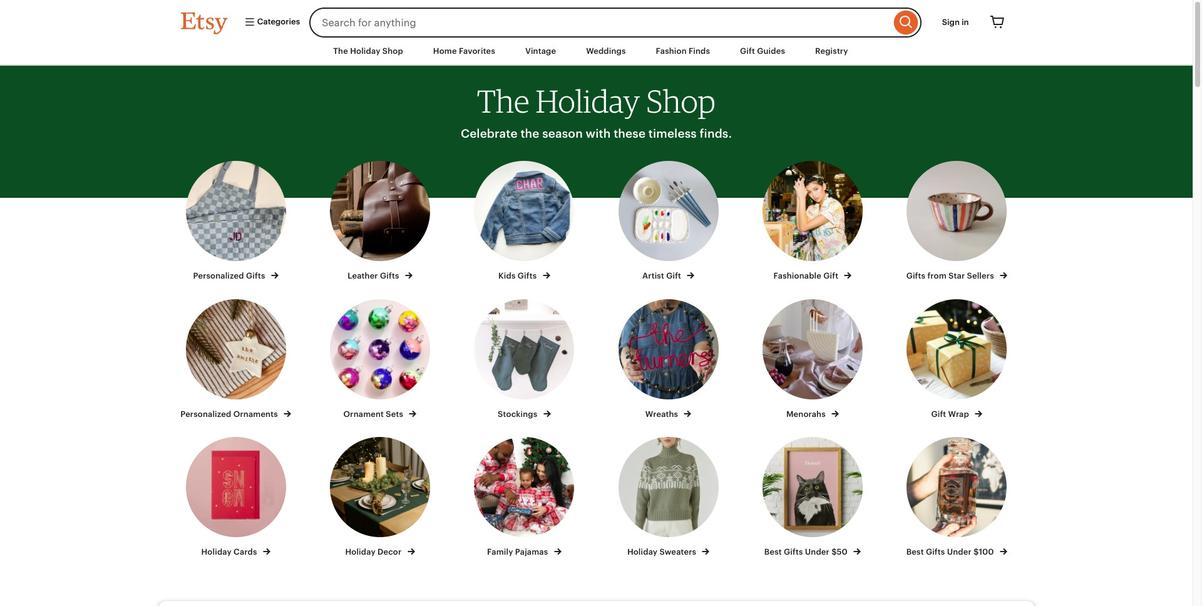 Task type: describe. For each thing, give the bounding box(es) containing it.
wrap
[[948, 409, 969, 419]]

with
[[586, 127, 611, 140]]

vintage link
[[516, 40, 566, 63]]

fashion finds
[[656, 46, 710, 56]]

fashionable
[[774, 271, 822, 281]]

gift right fashionable
[[824, 271, 839, 281]]

favorites
[[459, 46, 495, 56]]

artist
[[642, 271, 664, 281]]

sign
[[942, 17, 960, 27]]

in
[[962, 17, 969, 27]]

gifts for personalized gifts
[[246, 271, 265, 281]]

best for best gifts under $50
[[764, 547, 782, 556]]

celebrate
[[461, 127, 518, 140]]

under for $50
[[805, 547, 830, 556]]

ornament sets
[[344, 409, 405, 419]]

kids gifts link
[[463, 161, 585, 282]]

holiday for holiday sweaters
[[627, 547, 658, 556]]

ornament
[[344, 409, 384, 419]]

wreaths link
[[608, 299, 729, 420]]

fashion
[[656, 46, 687, 56]]

holiday cards
[[201, 547, 259, 556]]

stockings link
[[463, 299, 585, 420]]

guides
[[757, 46, 785, 56]]

family pajamas
[[487, 547, 550, 556]]

gift right artist at the right of page
[[666, 271, 681, 281]]

timeless
[[649, 127, 697, 140]]

0 horizontal spatial the
[[333, 46, 348, 56]]

personalized ornaments
[[180, 409, 280, 419]]

banner containing categories
[[158, 0, 1035, 38]]

holiday for holiday cards
[[201, 547, 232, 556]]

best gifts under $100
[[907, 547, 996, 556]]

leather
[[348, 271, 378, 281]]

sets
[[386, 409, 403, 419]]

fashion finds link
[[647, 40, 720, 63]]

gift wrap
[[931, 409, 971, 419]]

artist gift link
[[608, 161, 729, 282]]

gifts for leather gifts
[[380, 271, 399, 281]]

gift left wrap
[[931, 409, 946, 419]]

artist gift
[[642, 271, 683, 281]]

holiday for holiday decor
[[345, 547, 376, 556]]

family
[[487, 547, 513, 556]]

home
[[433, 46, 457, 56]]

registry
[[815, 46, 848, 56]]

fashionable gift link
[[752, 161, 874, 282]]

leather gifts
[[348, 271, 401, 281]]

personalized gifts link
[[175, 161, 297, 282]]

none search field inside banner
[[309, 8, 922, 38]]

categories button
[[235, 11, 306, 34]]

gifts for kids gifts
[[518, 271, 537, 281]]

gift guides link
[[731, 40, 795, 63]]

categories
[[255, 17, 300, 27]]

0 vertical spatial the holiday shop
[[333, 46, 403, 56]]

ornament sets link
[[319, 299, 441, 420]]

season
[[542, 127, 583, 140]]

decor
[[378, 547, 402, 556]]

personalized ornaments link
[[175, 299, 297, 420]]

home favorites
[[433, 46, 495, 56]]

personalized for personalized ornaments
[[180, 409, 231, 419]]

vintage
[[525, 46, 556, 56]]

best gifts under $50
[[764, 547, 850, 556]]

star
[[949, 271, 965, 281]]

holiday cards link
[[175, 437, 297, 558]]

best gifts under $100 link
[[896, 437, 1018, 558]]



Task type: vqa. For each thing, say whether or not it's contained in the screenshot.
Leather Gifts GIFTS
yes



Task type: locate. For each thing, give the bounding box(es) containing it.
under inside best gifts under $100 link
[[947, 547, 972, 556]]

wreaths
[[645, 409, 680, 419]]

holiday sweaters link
[[608, 437, 729, 558]]

0 horizontal spatial shop
[[382, 46, 403, 56]]

best
[[764, 547, 782, 556], [907, 547, 924, 556]]

holiday decor
[[345, 547, 404, 556]]

best for best gifts under $100
[[907, 547, 924, 556]]

2 under from the left
[[947, 547, 972, 556]]

1 vertical spatial shop
[[646, 82, 716, 120]]

the holiday shop
[[333, 46, 403, 56], [477, 82, 716, 120]]

gifts for best gifts under $50
[[784, 547, 803, 556]]

leather gifts link
[[319, 161, 441, 282]]

finds
[[689, 46, 710, 56]]

celebrate the season with these timeless finds.
[[461, 127, 732, 140]]

cards
[[234, 547, 257, 556]]

the
[[521, 127, 539, 140]]

1 vertical spatial the
[[477, 82, 530, 120]]

ornaments
[[233, 409, 278, 419]]

gifts
[[246, 271, 265, 281], [380, 271, 399, 281], [518, 271, 537, 281], [906, 271, 926, 281], [784, 547, 803, 556], [926, 547, 945, 556]]

sign in
[[942, 17, 969, 27]]

under inside best gifts under $50 link
[[805, 547, 830, 556]]

under left $100
[[947, 547, 972, 556]]

1 horizontal spatial shop
[[646, 82, 716, 120]]

0 horizontal spatial best
[[764, 547, 782, 556]]

gifts from star sellers
[[906, 271, 996, 281]]

the holiday shop link
[[324, 40, 413, 63]]

0 horizontal spatial the holiday shop
[[333, 46, 403, 56]]

weddings
[[586, 46, 626, 56]]

1 horizontal spatial under
[[947, 547, 972, 556]]

holiday
[[350, 46, 380, 56], [536, 82, 640, 120], [201, 547, 232, 556], [345, 547, 376, 556], [627, 547, 658, 556]]

registry link
[[806, 40, 858, 63]]

the
[[333, 46, 348, 56], [477, 82, 530, 120]]

1 horizontal spatial the holiday shop
[[477, 82, 716, 120]]

2 best from the left
[[907, 547, 924, 556]]

holiday sweaters
[[627, 547, 698, 556]]

menorahs link
[[752, 299, 874, 420]]

0 vertical spatial personalized
[[193, 271, 244, 281]]

weddings link
[[577, 40, 635, 63]]

1 vertical spatial personalized
[[180, 409, 231, 419]]

the holiday shop inside main content
[[477, 82, 716, 120]]

sweaters
[[660, 547, 696, 556]]

gifts from star sellers link
[[896, 161, 1018, 282]]

1 vertical spatial the holiday shop
[[477, 82, 716, 120]]

personalized for personalized gifts
[[193, 271, 244, 281]]

shop left home at the left
[[382, 46, 403, 56]]

holiday decor link
[[319, 437, 441, 558]]

0 horizontal spatial under
[[805, 547, 830, 556]]

sellers
[[967, 271, 994, 281]]

fashionable gift
[[774, 271, 841, 281]]

these
[[614, 127, 646, 140]]

personalized
[[193, 271, 244, 281], [180, 409, 231, 419]]

gift guides
[[740, 46, 785, 56]]

kids
[[498, 271, 516, 281]]

the inside main content
[[477, 82, 530, 120]]

0 vertical spatial shop
[[382, 46, 403, 56]]

sign in button
[[933, 11, 978, 34]]

family pajamas link
[[463, 437, 585, 558]]

menu bar containing the holiday shop
[[158, 38, 1035, 66]]

under for $100
[[947, 547, 972, 556]]

gift left the guides
[[740, 46, 755, 56]]

from
[[928, 271, 947, 281]]

personalized gifts
[[193, 271, 267, 281]]

gifts for best gifts under $100
[[926, 547, 945, 556]]

1 under from the left
[[805, 547, 830, 556]]

None search field
[[309, 8, 922, 38]]

shop up 'timeless'
[[646, 82, 716, 120]]

$50
[[832, 547, 848, 556]]

home favorites link
[[424, 40, 505, 63]]

under left $50 on the bottom
[[805, 547, 830, 556]]

1 horizontal spatial the
[[477, 82, 530, 120]]

finds.
[[700, 127, 732, 140]]

under
[[805, 547, 830, 556], [947, 547, 972, 556]]

the holiday shop main content
[[0, 66, 1193, 606]]

1 best from the left
[[764, 547, 782, 556]]

gift
[[740, 46, 755, 56], [666, 271, 681, 281], [824, 271, 839, 281], [931, 409, 946, 419]]

Search for anything text field
[[309, 8, 891, 38]]

best gifts under $50 link
[[752, 437, 874, 558]]

stockings
[[498, 409, 539, 419]]

shop
[[382, 46, 403, 56], [646, 82, 716, 120]]

0 vertical spatial the
[[333, 46, 348, 56]]

kids gifts
[[498, 271, 539, 281]]

shop inside main content
[[646, 82, 716, 120]]

banner
[[158, 0, 1035, 38]]

menu bar
[[158, 38, 1035, 66]]

$100
[[974, 547, 994, 556]]

gift wrap link
[[896, 299, 1018, 420]]

pajamas
[[515, 547, 548, 556]]

1 horizontal spatial best
[[907, 547, 924, 556]]

menorahs
[[786, 409, 828, 419]]



